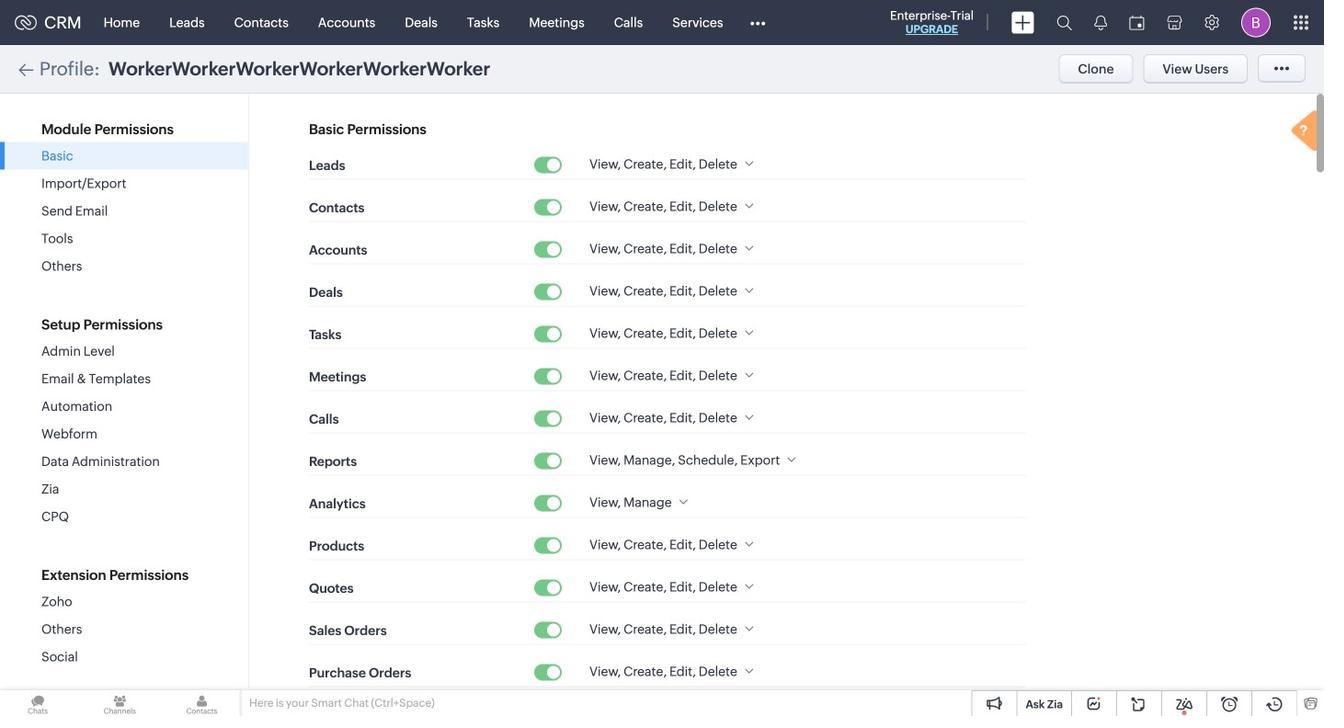Task type: describe. For each thing, give the bounding box(es) containing it.
calendar image
[[1130, 15, 1145, 30]]

signals element
[[1084, 0, 1119, 45]]

create menu element
[[1001, 0, 1046, 45]]

contacts image
[[164, 691, 240, 717]]

create menu image
[[1012, 11, 1035, 34]]

profile element
[[1231, 0, 1282, 45]]

help image
[[1288, 108, 1325, 158]]

search image
[[1057, 15, 1073, 30]]

search element
[[1046, 0, 1084, 45]]



Task type: vqa. For each thing, say whether or not it's contained in the screenshot.
Chats image
yes



Task type: locate. For each thing, give the bounding box(es) containing it.
signals image
[[1095, 15, 1107, 30]]

logo image
[[15, 15, 37, 30]]

chats image
[[0, 691, 76, 717]]

profile image
[[1242, 8, 1271, 37]]

channels image
[[82, 691, 158, 717]]

Other Modules field
[[738, 8, 778, 37]]



